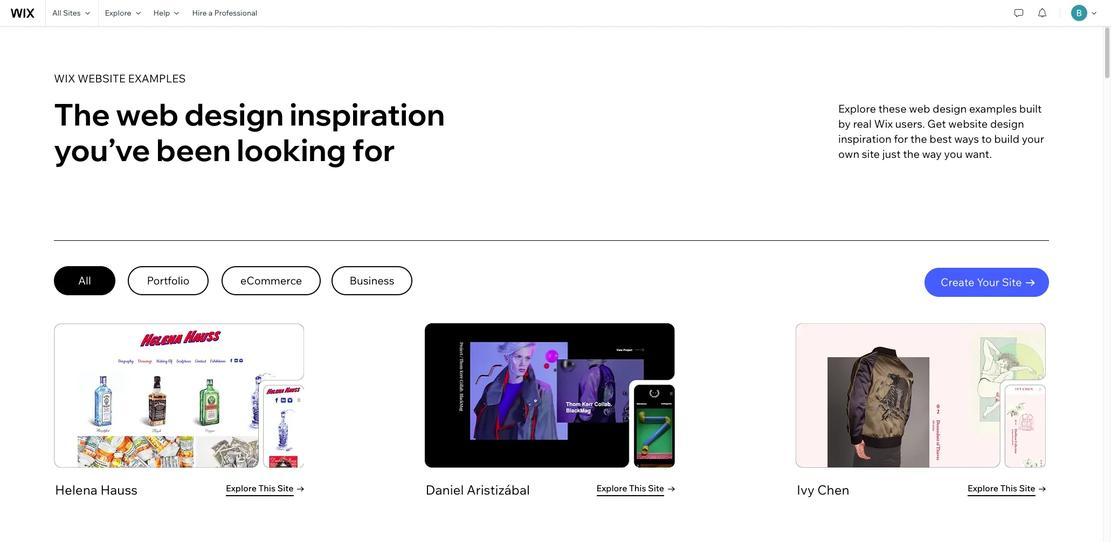 Task type: describe. For each thing, give the bounding box(es) containing it.
explore
[[105, 8, 131, 18]]

hire
[[192, 8, 207, 18]]

sites
[[63, 8, 81, 18]]

all
[[52, 8, 61, 18]]

a
[[209, 8, 213, 18]]

help
[[153, 8, 170, 18]]

help button
[[147, 0, 186, 26]]

all sites
[[52, 8, 81, 18]]

professional
[[214, 8, 257, 18]]



Task type: vqa. For each thing, say whether or not it's contained in the screenshot.
Text
no



Task type: locate. For each thing, give the bounding box(es) containing it.
hire a professional link
[[186, 0, 264, 26]]

hire a professional
[[192, 8, 257, 18]]



